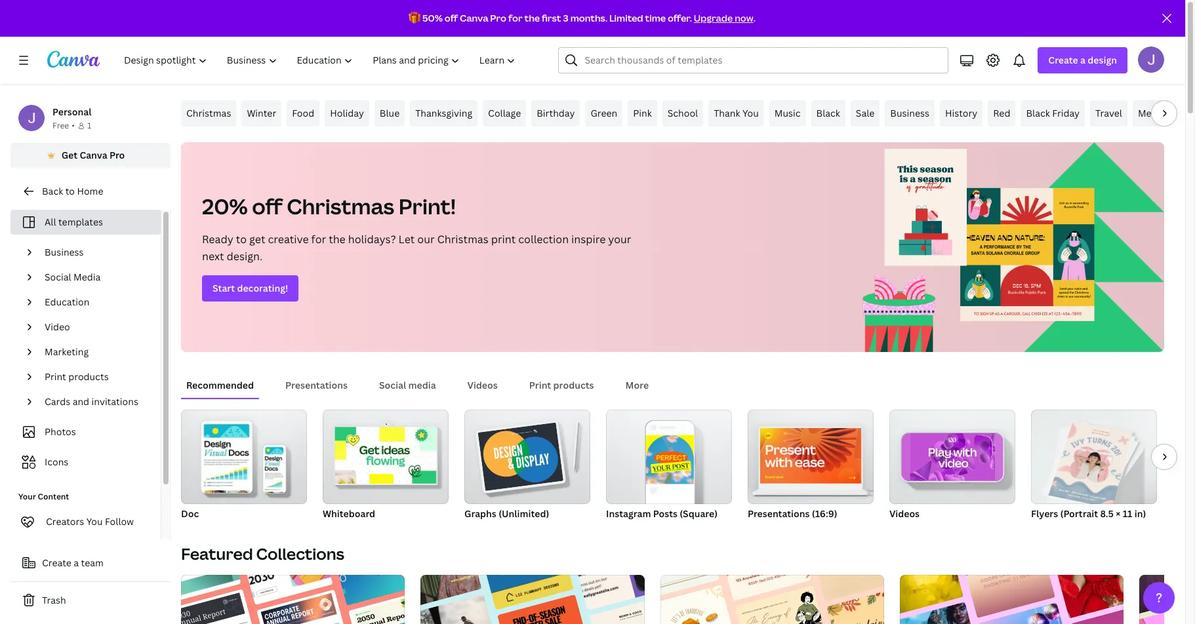 Task type: vqa. For each thing, say whether or not it's contained in the screenshot.
Docs (3)
no



Task type: locate. For each thing, give the bounding box(es) containing it.
1 vertical spatial for
[[311, 232, 326, 247]]

0 horizontal spatial black
[[816, 107, 840, 119]]

social left media
[[379, 379, 406, 392]]

pro up back to home link
[[110, 149, 125, 161]]

0 vertical spatial videos
[[467, 379, 498, 392]]

jacob simon image
[[1138, 47, 1164, 73]]

christmas right our
[[437, 232, 488, 247]]

1 horizontal spatial black
[[1026, 107, 1050, 119]]

to for get
[[236, 232, 247, 247]]

print products button
[[524, 373, 599, 398]]

1 vertical spatial canva
[[80, 149, 107, 161]]

birthday link
[[531, 100, 580, 127]]

print right videos button
[[529, 379, 551, 392]]

presentations inside presentations (16:9) link
[[748, 508, 810, 520]]

business up the social media
[[45, 246, 84, 258]]

create for create a team
[[42, 557, 71, 569]]

cards and invitations
[[45, 396, 138, 408]]

0 vertical spatial create
[[1048, 54, 1078, 66]]

0 horizontal spatial print
[[45, 371, 66, 383]]

1 horizontal spatial off
[[445, 12, 458, 24]]

a left team
[[74, 557, 79, 569]]

print products link
[[39, 365, 153, 390]]

presentations for presentations
[[285, 379, 348, 392]]

presentations for presentations (16:9)
[[748, 508, 810, 520]]

0 horizontal spatial pro
[[110, 149, 125, 161]]

whiteboard link
[[323, 410, 449, 523]]

canva right get
[[80, 149, 107, 161]]

home
[[77, 185, 103, 197]]

off
[[445, 12, 458, 24], [252, 192, 283, 220]]

0 vertical spatial social
[[45, 271, 71, 283]]

0 vertical spatial presentations
[[285, 379, 348, 392]]

start decorating! link
[[202, 275, 299, 302]]

christmas left the winter
[[186, 107, 231, 119]]

doc
[[181, 508, 199, 520]]

0 horizontal spatial the
[[329, 232, 346, 247]]

social inside social media link
[[45, 271, 71, 283]]

1 horizontal spatial canva
[[460, 12, 488, 24]]

photos
[[45, 426, 76, 438]]

sale link
[[851, 100, 880, 127]]

graph (unlimited) image
[[464, 410, 590, 504], [478, 423, 563, 491]]

products up cards and invitations
[[68, 371, 109, 383]]

to right back
[[65, 185, 75, 197]]

1 horizontal spatial products
[[553, 379, 594, 392]]

christmas inside ready to get creative for the holidays? let our christmas print collection inspire your next design.
[[437, 232, 488, 247]]

black left sale
[[816, 107, 840, 119]]

1 horizontal spatial print
[[529, 379, 551, 392]]

1 horizontal spatial you
[[742, 107, 759, 119]]

your
[[18, 491, 36, 502]]

1 horizontal spatial a
[[1080, 54, 1085, 66]]

flyers (portrait 8.5 × 11 in) link
[[1031, 410, 1157, 523]]

music link
[[769, 100, 806, 127]]

now
[[735, 12, 753, 24]]

products inside button
[[553, 379, 594, 392]]

2 horizontal spatial christmas
[[437, 232, 488, 247]]

1 horizontal spatial social
[[379, 379, 406, 392]]

let
[[398, 232, 415, 247]]

2 black from the left
[[1026, 107, 1050, 119]]

1 horizontal spatial print products
[[529, 379, 594, 392]]

pro left first
[[490, 12, 506, 24]]

create a design
[[1048, 54, 1117, 66]]

social media button
[[374, 373, 441, 398]]

0 vertical spatial to
[[65, 185, 75, 197]]

1 vertical spatial pro
[[110, 149, 125, 161]]

graph (unlimited) image inside graphs (unlimited) link
[[478, 423, 563, 491]]

education link
[[39, 290, 153, 315]]

you
[[742, 107, 759, 119], [86, 516, 103, 528]]

0 vertical spatial business
[[890, 107, 929, 119]]

you for thank
[[742, 107, 759, 119]]

you for creators
[[86, 516, 103, 528]]

design.
[[227, 249, 262, 264]]

canva right 50%
[[460, 12, 488, 24]]

video image
[[889, 410, 1015, 504], [910, 434, 995, 481]]

to inside ready to get creative for the holidays? let our christmas print collection inspire your next design.
[[236, 232, 247, 247]]

print for print products link
[[45, 371, 66, 383]]

green link
[[585, 100, 623, 127]]

print for print products button
[[529, 379, 551, 392]]

0 horizontal spatial social
[[45, 271, 71, 283]]

0 vertical spatial for
[[508, 12, 522, 24]]

red
[[993, 107, 1010, 119]]

1 vertical spatial business link
[[39, 240, 153, 265]]

products
[[68, 371, 109, 383], [553, 379, 594, 392]]

winter link
[[242, 100, 282, 127]]

christmas
[[186, 107, 231, 119], [287, 192, 394, 220], [437, 232, 488, 247]]

business link up media
[[39, 240, 153, 265]]

social media
[[379, 379, 436, 392]]

1 horizontal spatial pro
[[490, 12, 506, 24]]

creators
[[46, 516, 84, 528]]

0 horizontal spatial a
[[74, 557, 79, 569]]

0 horizontal spatial canva
[[80, 149, 107, 161]]

0 horizontal spatial print products
[[45, 371, 109, 383]]

our
[[417, 232, 435, 247]]

1 horizontal spatial business
[[890, 107, 929, 119]]

0 horizontal spatial business
[[45, 246, 84, 258]]

a left design
[[1080, 54, 1085, 66]]

you left follow
[[86, 516, 103, 528]]

print products inside print products link
[[45, 371, 109, 383]]

1 vertical spatial presentations
[[748, 508, 810, 520]]

templates
[[58, 216, 103, 228]]

video
[[45, 321, 70, 333]]

0 horizontal spatial christmas
[[186, 107, 231, 119]]

travel link
[[1090, 100, 1127, 127]]

0 horizontal spatial you
[[86, 516, 103, 528]]

you right thank
[[742, 107, 759, 119]]

media
[[74, 271, 101, 283]]

black link
[[811, 100, 845, 127]]

instagram posts (square) link
[[606, 410, 732, 523]]

school
[[668, 107, 698, 119]]

1 black from the left
[[816, 107, 840, 119]]

2 vertical spatial christmas
[[437, 232, 488, 247]]

months.
[[570, 12, 607, 24]]

1 vertical spatial christmas
[[287, 192, 394, 220]]

1 vertical spatial off
[[252, 192, 283, 220]]

1
[[87, 120, 91, 131]]

free •
[[52, 120, 75, 131]]

1 vertical spatial the
[[329, 232, 346, 247]]

for left first
[[508, 12, 522, 24]]

blue
[[380, 107, 400, 119]]

1 vertical spatial business
[[45, 246, 84, 258]]

social for social media
[[379, 379, 406, 392]]

create inside button
[[42, 557, 71, 569]]

for
[[508, 12, 522, 24], [311, 232, 326, 247]]

recommended button
[[181, 373, 259, 398]]

a for design
[[1080, 54, 1085, 66]]

to inside back to home link
[[65, 185, 75, 197]]

christmas up holidays?
[[287, 192, 394, 220]]

print up 'cards' at the bottom of page
[[45, 371, 66, 383]]

Search search field
[[585, 48, 940, 73]]

create
[[1048, 54, 1078, 66], [42, 557, 71, 569]]

print products inside print products button
[[529, 379, 594, 392]]

0 horizontal spatial for
[[311, 232, 326, 247]]

1 vertical spatial you
[[86, 516, 103, 528]]

graphs (unlimited)
[[464, 508, 549, 520]]

print!
[[399, 192, 456, 220]]

the down 20% off christmas print!
[[329, 232, 346, 247]]

0 horizontal spatial presentations
[[285, 379, 348, 392]]

None search field
[[558, 47, 949, 73]]

1 vertical spatial create
[[42, 557, 71, 569]]

thanksgiving
[[415, 107, 472, 119]]

a inside create a design dropdown button
[[1080, 54, 1085, 66]]

business link right sale link
[[885, 100, 935, 127]]

1 horizontal spatial the
[[524, 12, 540, 24]]

and
[[73, 396, 89, 408]]

instagram post (square) image
[[606, 410, 732, 504], [646, 435, 694, 484]]

social inside the social media button
[[379, 379, 406, 392]]

1 horizontal spatial for
[[508, 12, 522, 24]]

videos
[[467, 379, 498, 392], [889, 508, 920, 520]]

to left get
[[236, 232, 247, 247]]

off right 50%
[[445, 12, 458, 24]]

for inside ready to get creative for the holidays? let our christmas print collection inspire your next design.
[[311, 232, 326, 247]]

a for team
[[74, 557, 79, 569]]

get canva pro
[[61, 149, 125, 161]]

create inside dropdown button
[[1048, 54, 1078, 66]]

thank you
[[714, 107, 759, 119]]

featured
[[181, 543, 253, 565]]

presentations inside presentations button
[[285, 379, 348, 392]]

0 horizontal spatial products
[[68, 371, 109, 383]]

black
[[816, 107, 840, 119], [1026, 107, 1050, 119]]

a inside create a team button
[[74, 557, 79, 569]]

print products for print products button
[[529, 379, 594, 392]]

presentation (16:9) image
[[748, 410, 874, 504], [760, 428, 861, 484]]

products left more
[[553, 379, 594, 392]]

graphs (unlimited) link
[[464, 410, 590, 523]]

1 horizontal spatial business link
[[885, 100, 935, 127]]

get
[[61, 149, 77, 161]]

presentation (16:9) image inside presentations (16:9) link
[[760, 428, 861, 484]]

presentations (16:9) link
[[748, 410, 874, 523]]

decorating!
[[237, 282, 288, 294]]

posts
[[653, 508, 677, 520]]

creators you follow
[[46, 516, 134, 528]]

social up education
[[45, 271, 71, 283]]

business right sale
[[890, 107, 929, 119]]

0 vertical spatial a
[[1080, 54, 1085, 66]]

1 vertical spatial videos
[[889, 508, 920, 520]]

create left design
[[1048, 54, 1078, 66]]

doc link
[[181, 410, 307, 523]]

instagram post (square) image inside instagram posts (square) link
[[646, 435, 694, 484]]

the left first
[[524, 12, 540, 24]]

1 horizontal spatial presentations
[[748, 508, 810, 520]]

for right creative
[[311, 232, 326, 247]]

instagram posts (square)
[[606, 508, 718, 520]]

doc image
[[181, 410, 307, 504], [181, 410, 307, 504]]

1 vertical spatial social
[[379, 379, 406, 392]]

0 horizontal spatial create
[[42, 557, 71, 569]]

0 vertical spatial canva
[[460, 12, 488, 24]]

print
[[491, 232, 516, 247]]

create left team
[[42, 557, 71, 569]]

black left "friday"
[[1026, 107, 1050, 119]]

green
[[591, 107, 617, 119]]

sale
[[856, 107, 875, 119]]

create a team button
[[10, 550, 171, 577]]

flyer (portrait 8.5 × 11 in) image
[[1031, 410, 1157, 504], [1048, 422, 1133, 509]]

the inside ready to get creative for the holidays? let our christmas print collection inspire your next design.
[[329, 232, 346, 247]]

1 horizontal spatial create
[[1048, 54, 1078, 66]]

1 horizontal spatial to
[[236, 232, 247, 247]]

0 horizontal spatial videos
[[467, 379, 498, 392]]

1 vertical spatial a
[[74, 557, 79, 569]]

0 horizontal spatial to
[[65, 185, 75, 197]]

whiteboard image
[[323, 410, 449, 504], [335, 427, 436, 484]]

personal
[[52, 106, 91, 118]]

0 vertical spatial you
[[742, 107, 759, 119]]

off up get
[[252, 192, 283, 220]]

limited
[[609, 12, 643, 24]]

print inside button
[[529, 379, 551, 392]]

create a team
[[42, 557, 104, 569]]

get
[[249, 232, 265, 247]]

1 vertical spatial to
[[236, 232, 247, 247]]

video link
[[39, 315, 153, 340]]

0 vertical spatial christmas
[[186, 107, 231, 119]]



Task type: describe. For each thing, give the bounding box(es) containing it.
create for create a design
[[1048, 54, 1078, 66]]

8.5
[[1100, 508, 1114, 520]]

in)
[[1135, 508, 1146, 520]]

more
[[625, 379, 649, 392]]

menu link
[[1133, 100, 1168, 127]]

all
[[45, 216, 56, 228]]

social for social media
[[45, 271, 71, 283]]

recommended
[[186, 379, 254, 392]]

(16:9)
[[812, 508, 837, 520]]

0 vertical spatial off
[[445, 12, 458, 24]]

holidays?
[[348, 232, 396, 247]]

next
[[202, 249, 224, 264]]

🎁
[[409, 12, 420, 24]]

all templates
[[45, 216, 103, 228]]

food link
[[287, 100, 320, 127]]

free
[[52, 120, 69, 131]]

inspire
[[571, 232, 606, 247]]

to for home
[[65, 185, 75, 197]]

pink
[[633, 107, 652, 119]]

(square)
[[680, 508, 718, 520]]

first
[[542, 12, 561, 24]]

collage link
[[483, 100, 526, 127]]

instagram
[[606, 508, 651, 520]]

holiday
[[330, 107, 364, 119]]

featured collections
[[181, 543, 344, 565]]

collection
[[518, 232, 569, 247]]

11
[[1123, 508, 1132, 520]]

thank
[[714, 107, 740, 119]]

ready
[[202, 232, 233, 247]]

holiday link
[[325, 100, 369, 127]]

thank you link
[[708, 100, 764, 127]]

cards and invitations link
[[39, 390, 153, 415]]

presentations button
[[280, 373, 353, 398]]

whiteboard
[[323, 508, 375, 520]]

menu
[[1138, 107, 1163, 119]]

50%
[[422, 12, 443, 24]]

0 horizontal spatial business link
[[39, 240, 153, 265]]

black for black friday
[[1026, 107, 1050, 119]]

top level navigation element
[[115, 47, 527, 73]]

marketing link
[[39, 340, 153, 365]]

music
[[774, 107, 801, 119]]

start decorating!
[[213, 282, 288, 294]]

black friday
[[1026, 107, 1080, 119]]

content
[[38, 491, 69, 502]]

history link
[[940, 100, 983, 127]]

0 vertical spatial business link
[[885, 100, 935, 127]]

videos button
[[462, 373, 503, 398]]

print products for print products link
[[45, 371, 109, 383]]

winter
[[247, 107, 276, 119]]

back
[[42, 185, 63, 197]]

pro inside button
[[110, 149, 125, 161]]

more button
[[620, 373, 654, 398]]

upgrade now button
[[694, 12, 753, 24]]

black friday link
[[1021, 100, 1085, 127]]

flyer (portrait 8.5 × 11 in) image inside flyers (portrait 8.5 × 11 in) link
[[1048, 422, 1133, 509]]

products for print products link
[[68, 371, 109, 383]]

media
[[408, 379, 436, 392]]

collage
[[488, 107, 521, 119]]

social media link
[[39, 265, 153, 290]]

education
[[45, 296, 89, 308]]

blue link
[[374, 100, 405, 127]]

canva inside button
[[80, 149, 107, 161]]

presentations (16:9)
[[748, 508, 837, 520]]

ready to get creative for the holidays? let our christmas print collection inspire your next design.
[[202, 232, 631, 264]]

1 horizontal spatial videos
[[889, 508, 920, 520]]

flyers
[[1031, 508, 1058, 520]]

pink link
[[628, 100, 657, 127]]

videos inside button
[[467, 379, 498, 392]]

christmas link
[[181, 100, 236, 127]]

travel
[[1095, 107, 1122, 119]]

start
[[213, 282, 235, 294]]

time
[[645, 12, 666, 24]]

birthday
[[537, 107, 575, 119]]

cards
[[45, 396, 70, 408]]

products for print products button
[[553, 379, 594, 392]]

red link
[[988, 100, 1016, 127]]

20% off christmas print! image
[[849, 142, 1164, 352]]

icons
[[45, 456, 68, 468]]

0 vertical spatial pro
[[490, 12, 506, 24]]

0 horizontal spatial off
[[252, 192, 283, 220]]

black for black
[[816, 107, 840, 119]]

offer.
[[668, 12, 692, 24]]

3
[[563, 12, 569, 24]]

1 horizontal spatial christmas
[[287, 192, 394, 220]]

history
[[945, 107, 977, 119]]

trash link
[[10, 588, 171, 614]]

trash
[[42, 594, 66, 607]]

back to home
[[42, 185, 103, 197]]

team
[[81, 557, 104, 569]]

×
[[1116, 508, 1120, 520]]

thanksgiving link
[[410, 100, 478, 127]]

0 vertical spatial the
[[524, 12, 540, 24]]

videos link
[[889, 410, 1015, 523]]

creators you follow link
[[10, 509, 161, 535]]

your
[[608, 232, 631, 247]]

graphs
[[464, 508, 496, 520]]



